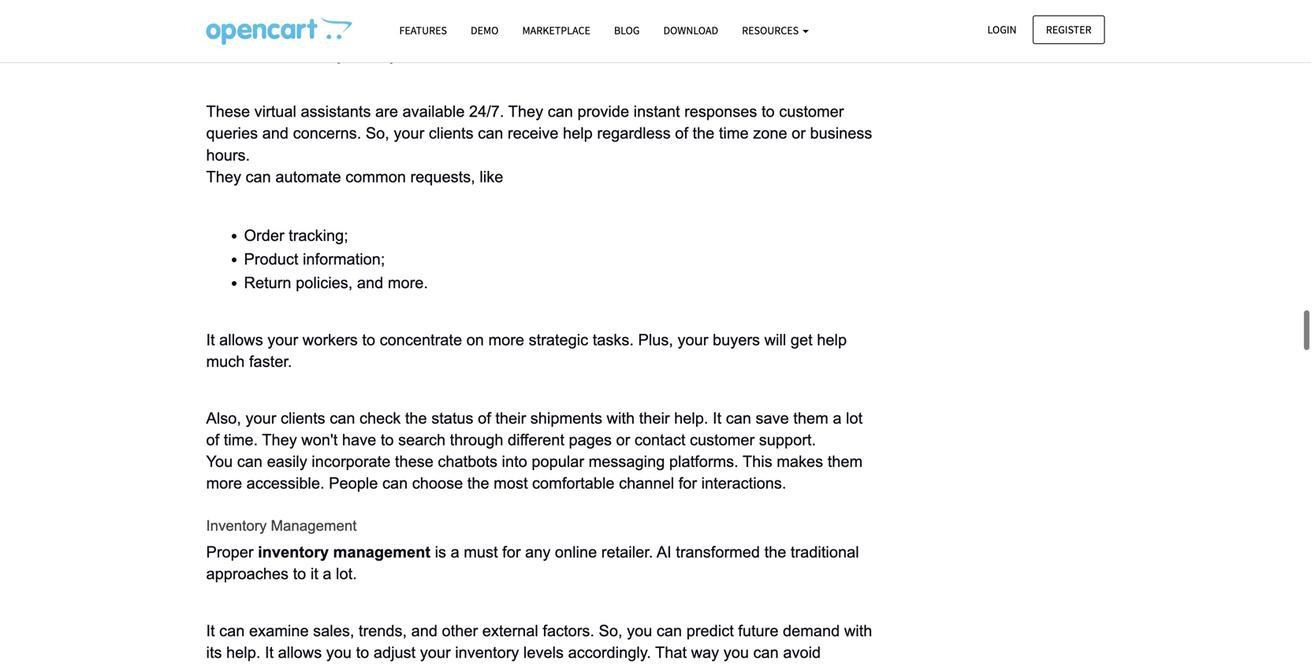 Task type: vqa. For each thing, say whether or not it's contained in the screenshot.
left "help"
yes



Task type: locate. For each thing, give the bounding box(es) containing it.
a
[[833, 386, 842, 403], [451, 520, 460, 537], [323, 542, 332, 559]]

0 vertical spatial or
[[792, 100, 806, 118]]

more down you on the bottom
[[206, 451, 242, 468]]

can down future
[[754, 620, 779, 638]]

assistants
[[301, 79, 371, 96]]

or right zone
[[792, 100, 806, 118]]

transformed
[[676, 520, 760, 537]]

your inside it can examine sales, trends, and other external factors. so, you can predict future demand with its help. it allows you to adjust your inventory levels accordingly. that way you can avoid overstocking or stockouts.
[[420, 620, 451, 638]]

can up that on the bottom of page
[[657, 598, 682, 616]]

0 horizontal spatial help
[[563, 100, 593, 118]]

0 horizontal spatial for
[[502, 520, 521, 537]]

help right get
[[817, 307, 847, 324]]

and left the other
[[411, 598, 438, 616]]

1 horizontal spatial and
[[357, 250, 383, 267]]

save
[[756, 386, 789, 403]]

2 horizontal spatial with
[[844, 598, 873, 616]]

1 vertical spatial they
[[206, 144, 241, 161]]

common
[[346, 144, 406, 161]]

help. up overstocking
[[226, 620, 261, 638]]

allows inside it can examine sales, trends, and other external factors. so, you can predict future demand with its help. it allows you to adjust your inventory levels accordingly. that way you can avoid overstocking or stockouts.
[[278, 620, 322, 638]]

to up stockouts.
[[356, 620, 369, 638]]

2 horizontal spatial they
[[508, 79, 543, 96]]

and down information;
[[357, 250, 383, 267]]

0 vertical spatial and
[[262, 100, 289, 118]]

search
[[398, 407, 446, 425]]

of up through
[[478, 386, 491, 403]]

popular
[[532, 429, 584, 446]]

plus,
[[638, 307, 673, 324]]

buyers
[[713, 307, 760, 324]]

marketplace
[[522, 23, 591, 37]]

it up platforms.
[[713, 386, 722, 403]]

and inside the product information; return policies, and more.
[[357, 250, 383, 267]]

strategic
[[529, 307, 588, 324]]

help
[[563, 100, 593, 118], [817, 307, 847, 324]]

customer up platforms.
[[690, 407, 755, 425]]

1 vertical spatial clients
[[281, 386, 325, 403]]

adjust
[[374, 620, 416, 638]]

1 horizontal spatial their
[[639, 386, 670, 403]]

your left buyers.
[[337, 22, 368, 39]]

incorporate
[[312, 429, 391, 446]]

the down the responses
[[693, 100, 715, 118]]

or
[[792, 100, 806, 118], [616, 407, 630, 425], [299, 642, 313, 659]]

and inside these virtual assistants are available 24/7. they can provide instant responses to customer queries and concerns. so, your clients can receive help regardless of the time zone or business hours. they can automate common requests, like
[[262, 100, 289, 118]]

2 horizontal spatial a
[[833, 386, 842, 403]]

you down the 'sales,'
[[326, 620, 352, 638]]

1 vertical spatial with
[[607, 386, 635, 403]]

change
[[720, 0, 772, 17]]

0 vertical spatial for
[[679, 451, 697, 468]]

also, your clients can check the status of their shipments with their help. it can save them a lot of time. they won't have to search through different pages or contact customer support. you can easily incorporate these chatbots into popular messaging platforms. this makes them more accessible. people can choose the most comfortable channel for interactions.
[[206, 386, 867, 468]]

2 vertical spatial they
[[262, 407, 297, 425]]

to inside it can examine sales, trends, and other external factors. so, you can predict future demand with its help. it allows you to adjust your inventory levels accordingly. that way you can avoid overstocking or stockouts.
[[356, 620, 369, 638]]

workers
[[303, 307, 358, 324]]

1 horizontal spatial help
[[817, 307, 847, 324]]

customer up business
[[779, 79, 844, 96]]

support.
[[759, 407, 816, 425]]

to inside it allows your workers to concentrate on more strategic tasks. plus, your buyers will get help much faster.
[[362, 307, 375, 324]]

1 horizontal spatial with
[[607, 386, 635, 403]]

1 horizontal spatial allows
[[278, 620, 322, 638]]

more
[[489, 307, 524, 324], [206, 451, 242, 468]]

lot
[[846, 386, 863, 403]]

can down time.
[[237, 429, 263, 446]]

1 vertical spatial a
[[451, 520, 460, 537]]

they inside also, your clients can check the status of their shipments with their help. it can save them a lot of time. they won't have to search through different pages or contact customer support. you can easily incorporate these chatbots into popular messaging platforms. this makes them more accessible. people can choose the most comfortable channel for interactions.
[[262, 407, 297, 425]]

lot.
[[336, 542, 357, 559]]

1 vertical spatial more
[[206, 451, 242, 468]]

requests,
[[410, 144, 475, 161]]

queries
[[206, 100, 258, 118]]

clients down available
[[429, 100, 474, 118]]

0 horizontal spatial and
[[262, 100, 289, 118]]

1 horizontal spatial or
[[616, 407, 630, 425]]

for left any
[[502, 520, 521, 537]]

2 vertical spatial and
[[411, 598, 438, 616]]

you
[[809, 0, 835, 17], [627, 598, 652, 616], [326, 620, 352, 638], [724, 620, 749, 638]]

more.
[[388, 250, 428, 267]]

a right it
[[323, 542, 332, 559]]

channel
[[619, 451, 674, 468]]

0 vertical spatial more
[[489, 307, 524, 324]]

1 horizontal spatial for
[[679, 451, 697, 468]]

into
[[502, 429, 527, 446]]

to left it
[[293, 542, 306, 559]]

2 vertical spatial of
[[206, 407, 219, 425]]

will
[[765, 307, 787, 324]]

regardless
[[597, 100, 671, 118]]

they down hours.
[[206, 144, 241, 161]]

can right .
[[648, 0, 674, 17]]

inventory management
[[206, 494, 357, 510]]

your down the other
[[420, 620, 451, 638]]

to inside these virtual assistants are available 24/7. they can provide instant responses to customer queries and concerns. so, your clients can receive help regardless of the time zone or business hours. they can automate common requests, like
[[762, 79, 775, 96]]

1 horizontal spatial they
[[262, 407, 297, 425]]

product
[[244, 226, 298, 244]]

the up "search"
[[405, 386, 427, 403]]

they up easily
[[262, 407, 297, 425]]

customer inside also, your clients can check the status of their shipments with their help. it can save them a lot of time. they won't have to search through different pages or contact customer support. you can easily incorporate these chatbots into popular messaging platforms. this makes them more accessible. people can choose the most comfortable channel for interactions.
[[690, 407, 755, 425]]

your inside these virtual assistants are available 24/7. they can provide instant responses to customer queries and concerns. so, your clients can receive help regardless of the time zone or business hours. they can automate common requests, like
[[394, 100, 425, 118]]

your up faster.
[[268, 307, 298, 324]]

0 horizontal spatial help.
[[226, 620, 261, 638]]

to
[[762, 79, 775, 96], [362, 307, 375, 324], [381, 407, 394, 425], [293, 542, 306, 559], [356, 620, 369, 638]]

it inside it allows your workers to concentrate on more strategic tasks. plus, your buyers will get help much faster.
[[206, 307, 215, 324]]

demo link
[[459, 17, 511, 44]]

1 horizontal spatial customer
[[779, 79, 844, 96]]

0 vertical spatial inventory
[[258, 520, 329, 537]]

help down provide
[[563, 100, 593, 118]]

1 horizontal spatial so,
[[599, 598, 623, 616]]

much
[[206, 329, 245, 346]]

way
[[691, 620, 719, 638]]

with right demand
[[844, 598, 873, 616]]

people
[[329, 451, 378, 468]]

0 horizontal spatial or
[[299, 642, 313, 659]]

responses
[[685, 79, 757, 96]]

to inside the is a must for any online retailer. ai transformed the traditional approaches to it a lot.
[[293, 542, 306, 559]]

0 horizontal spatial their
[[496, 386, 526, 403]]

your up time.
[[246, 386, 276, 403]]

of
[[675, 100, 688, 118], [478, 386, 491, 403], [206, 407, 219, 425]]

it right .
[[635, 0, 644, 17]]

blog link
[[602, 17, 652, 44]]

login
[[988, 22, 1017, 37]]

can up the its
[[219, 598, 245, 616]]

they up receive
[[508, 79, 543, 96]]

register link
[[1033, 15, 1105, 44]]

their up contact at the bottom of page
[[639, 386, 670, 403]]

2 vertical spatial a
[[323, 542, 332, 559]]

0 horizontal spatial more
[[206, 451, 242, 468]]

0 vertical spatial clients
[[429, 100, 474, 118]]

and down 'virtual'
[[262, 100, 289, 118]]

allows up much
[[219, 307, 263, 324]]

it up the its
[[206, 598, 215, 616]]

of down instant
[[675, 100, 688, 118]]

0 vertical spatial customer
[[779, 79, 844, 96]]

stockouts.
[[318, 642, 389, 659]]

1 vertical spatial or
[[616, 407, 630, 425]]

to up zone
[[762, 79, 775, 96]]

download link
[[652, 17, 730, 44]]

with up pages
[[607, 386, 635, 403]]

more inside also, your clients can check the status of their shipments with their help. it can save them a lot of time. they won't have to search through different pages or contact customer support. you can easily incorporate these chatbots into popular messaging platforms. this makes them more accessible. people can choose the most comfortable channel for interactions.
[[206, 451, 242, 468]]

customer
[[779, 79, 844, 96], [690, 407, 755, 425]]

1 vertical spatial for
[[502, 520, 521, 537]]

your inside . it can really change how you communicate with your buyers.
[[337, 22, 368, 39]]

also,
[[206, 386, 241, 403]]

1 horizontal spatial inventory
[[455, 620, 519, 638]]

you right the how
[[809, 0, 835, 17]]

or left stockouts.
[[299, 642, 313, 659]]

or up messaging at bottom
[[616, 407, 630, 425]]

customer inside these virtual assistants are available 24/7. they can provide instant responses to customer queries and concerns. so, your clients can receive help regardless of the time zone or business hours. they can automate common requests, like
[[779, 79, 844, 96]]

0 horizontal spatial so,
[[366, 100, 389, 118]]

it can examine sales, trends, and other external factors. so, you can predict future demand with its help. it allows you to adjust your inventory levels accordingly. that way you can avoid overstocking or stockouts.
[[206, 598, 877, 659]]

0 vertical spatial help
[[563, 100, 593, 118]]

0 vertical spatial with
[[304, 22, 332, 39]]

a right is
[[451, 520, 460, 537]]

.
[[626, 0, 631, 17]]

1 horizontal spatial clients
[[429, 100, 474, 118]]

to right workers at the top of page
[[362, 307, 375, 324]]

to down check
[[381, 407, 394, 425]]

1 vertical spatial allows
[[278, 620, 322, 638]]

1 horizontal spatial help.
[[674, 386, 709, 403]]

1 vertical spatial of
[[478, 386, 491, 403]]

help inside these virtual assistants are available 24/7. they can provide instant responses to customer queries and concerns. so, your clients can receive help regardless of the time zone or business hours. they can automate common requests, like
[[563, 100, 593, 118]]

provide
[[578, 79, 629, 96]]

the down chatbots
[[467, 451, 489, 468]]

your right plus,
[[678, 307, 709, 324]]

trends,
[[359, 598, 407, 616]]

2 horizontal spatial or
[[792, 100, 806, 118]]

so, up the "accordingly."
[[599, 598, 623, 616]]

interactions.
[[702, 451, 787, 468]]

clients
[[429, 100, 474, 118], [281, 386, 325, 403]]

them down lot
[[828, 429, 863, 446]]

it
[[635, 0, 644, 17], [206, 307, 215, 324], [713, 386, 722, 403], [206, 598, 215, 616], [265, 620, 274, 638]]

demo
[[471, 23, 499, 37]]

a left lot
[[833, 386, 842, 403]]

ai
[[657, 520, 672, 537]]

these virtual assistants are available 24/7. they can provide instant responses to customer queries and concerns. so, your clients can receive help regardless of the time zone or business hours. they can automate common requests, like
[[206, 79, 877, 161]]

your down are
[[394, 100, 425, 118]]

1 horizontal spatial more
[[489, 307, 524, 324]]

of up you on the bottom
[[206, 407, 219, 425]]

0 vertical spatial help.
[[674, 386, 709, 403]]

and
[[262, 100, 289, 118], [357, 250, 383, 267], [411, 598, 438, 616]]

features link
[[388, 17, 459, 44]]

so, down are
[[366, 100, 389, 118]]

can down hours.
[[246, 144, 271, 161]]

1 vertical spatial them
[[828, 429, 863, 446]]

0 vertical spatial so,
[[366, 100, 389, 118]]

2 vertical spatial with
[[844, 598, 873, 616]]

accordingly.
[[568, 620, 651, 638]]

1 vertical spatial customer
[[690, 407, 755, 425]]

for down platforms.
[[679, 451, 697, 468]]

0 horizontal spatial clients
[[281, 386, 325, 403]]

inventory down inventory management
[[258, 520, 329, 537]]

the left traditional
[[765, 520, 787, 537]]

it up much
[[206, 307, 215, 324]]

inventory down external
[[455, 620, 519, 638]]

makes
[[777, 429, 823, 446]]

inventory
[[206, 494, 267, 510]]

they
[[508, 79, 543, 96], [206, 144, 241, 161], [262, 407, 297, 425]]

0 horizontal spatial they
[[206, 144, 241, 161]]

more right 'on'
[[489, 307, 524, 324]]

clients up the won't
[[281, 386, 325, 403]]

allows
[[219, 307, 263, 324], [278, 620, 322, 638]]

integrating artificial intelligence in e-commerce operations image
[[206, 17, 352, 45]]

2 vertical spatial or
[[299, 642, 313, 659]]

1 vertical spatial and
[[357, 250, 383, 267]]

it allows your workers to concentrate on more strategic tasks. plus, your buyers will get help much faster.
[[206, 307, 851, 346]]

help. up contact at the bottom of page
[[674, 386, 709, 403]]

0 horizontal spatial inventory
[[258, 520, 329, 537]]

concerns.
[[293, 100, 361, 118]]

can up have at the left bottom
[[330, 386, 355, 403]]

them
[[794, 386, 829, 403], [828, 429, 863, 446]]

status
[[432, 386, 474, 403]]

so, inside it can examine sales, trends, and other external factors. so, you can predict future demand with its help. it allows you to adjust your inventory levels accordingly. that way you can avoid overstocking or stockouts.
[[599, 598, 623, 616]]

is
[[435, 520, 446, 537]]

0 vertical spatial a
[[833, 386, 842, 403]]

2 horizontal spatial of
[[675, 100, 688, 118]]

0 vertical spatial allows
[[219, 307, 263, 324]]

0 horizontal spatial with
[[304, 22, 332, 39]]

their up 'different'
[[496, 386, 526, 403]]

0 vertical spatial of
[[675, 100, 688, 118]]

1 vertical spatial so,
[[599, 598, 623, 616]]

communicate
[[206, 22, 300, 39]]

with up assistants
[[304, 22, 332, 39]]

2 horizontal spatial and
[[411, 598, 438, 616]]

them up support.
[[794, 386, 829, 403]]

0 horizontal spatial customer
[[690, 407, 755, 425]]

the
[[693, 100, 715, 118], [405, 386, 427, 403], [467, 451, 489, 468], [765, 520, 787, 537]]

virtual
[[254, 79, 297, 96]]

1 vertical spatial help
[[817, 307, 847, 324]]

it inside . it can really change how you communicate with your buyers.
[[635, 0, 644, 17]]

blog
[[614, 23, 640, 37]]

you up the "accordingly."
[[627, 598, 652, 616]]

1 vertical spatial help.
[[226, 620, 261, 638]]

0 horizontal spatial allows
[[219, 307, 263, 324]]

1 vertical spatial inventory
[[455, 620, 519, 638]]

24/7.
[[469, 79, 504, 96]]

allows down examine
[[278, 620, 322, 638]]

for inside also, your clients can check the status of their shipments with their help. it can save them a lot of time. they won't have to search through different pages or contact customer support. you can easily incorporate these chatbots into popular messaging platforms. this makes them more accessible. people can choose the most comfortable channel for interactions.
[[679, 451, 697, 468]]

it
[[311, 542, 318, 559]]

0 vertical spatial them
[[794, 386, 829, 403]]



Task type: describe. For each thing, give the bounding box(es) containing it.
won't
[[301, 407, 338, 425]]

external
[[482, 598, 539, 616]]

tasks.
[[593, 307, 634, 324]]

marketplace link
[[511, 17, 602, 44]]

this
[[743, 429, 773, 446]]

or inside these virtual assistants are available 24/7. they can provide instant responses to customer queries and concerns. so, your clients can receive help regardless of the time zone or business hours. they can automate common requests, like
[[792, 100, 806, 118]]

allows inside it allows your workers to concentrate on more strategic tasks. plus, your buyers will get help much faster.
[[219, 307, 263, 324]]

download
[[664, 23, 719, 37]]

retailer.
[[602, 520, 653, 537]]

can inside . it can really change how you communicate with your buyers.
[[648, 0, 674, 17]]

information;
[[303, 226, 385, 244]]

shipments
[[531, 386, 602, 403]]

resources
[[742, 23, 801, 37]]

traditional
[[791, 520, 859, 537]]

with inside . it can really change how you communicate with your buyers.
[[304, 22, 332, 39]]

1 horizontal spatial a
[[451, 520, 460, 537]]

zone
[[753, 100, 787, 118]]

inventory inside it can examine sales, trends, and other external factors. so, you can predict future demand with its help. it allows you to adjust your inventory levels accordingly. that way you can avoid overstocking or stockouts.
[[455, 620, 519, 638]]

your inside also, your clients can check the status of their shipments with their help. it can save them a lot of time. they won't have to search through different pages or contact customer support. you can easily incorporate these chatbots into popular messaging platforms. this makes them more accessible. people can choose the most comfortable channel for interactions.
[[246, 386, 276, 403]]

hours.
[[206, 122, 250, 139]]

product information; return policies, and more.
[[244, 226, 428, 267]]

0 horizontal spatial of
[[206, 407, 219, 425]]

contact
[[635, 407, 686, 425]]

you
[[206, 429, 233, 446]]

comfortable
[[532, 451, 615, 468]]

you inside . it can really change how you communicate with your buyers.
[[809, 0, 835, 17]]

resources link
[[730, 17, 821, 44]]

like
[[480, 144, 503, 161]]

and inside it can examine sales, trends, and other external factors. so, you can predict future demand with its help. it allows you to adjust your inventory levels accordingly. that way you can avoid overstocking or stockouts.
[[411, 598, 438, 616]]

are
[[375, 79, 398, 96]]

proper inventory management
[[206, 520, 431, 537]]

receive
[[508, 100, 559, 118]]

the inside these virtual assistants are available 24/7. they can provide instant responses to customer queries and concerns. so, your clients can receive help regardless of the time zone or business hours. they can automate common requests, like
[[693, 100, 715, 118]]

0 vertical spatial they
[[508, 79, 543, 96]]

with inside also, your clients can check the status of their shipments with their help. it can save them a lot of time. they won't have to search through different pages or contact customer support. you can easily incorporate these chatbots into popular messaging platforms. this makes them more accessible. people can choose the most comfortable channel for interactions.
[[607, 386, 635, 403]]

1 their from the left
[[496, 386, 526, 403]]

1 horizontal spatial of
[[478, 386, 491, 403]]

how
[[776, 0, 805, 17]]

can up receive
[[548, 79, 573, 96]]

instant
[[634, 79, 680, 96]]

it down examine
[[265, 620, 274, 638]]

platforms.
[[669, 429, 739, 446]]

check
[[360, 386, 401, 403]]

can down 24/7.
[[478, 100, 503, 118]]

factors.
[[543, 598, 595, 616]]

messaging
[[589, 429, 665, 446]]

help. inside also, your clients can check the status of their shipments with their help. it can save them a lot of time. they won't have to search through different pages or contact customer support. you can easily incorporate these chatbots into popular messaging platforms. this makes them more accessible. people can choose the most comfortable channel for interactions.
[[674, 386, 709, 403]]

time
[[719, 100, 749, 118]]

the inside the is a must for any online retailer. ai transformed the traditional approaches to it a lot.
[[765, 520, 787, 537]]

pages
[[569, 407, 612, 425]]

online
[[555, 520, 597, 537]]

faster.
[[249, 329, 292, 346]]

avoid
[[783, 620, 821, 638]]

clients inside these virtual assistants are available 24/7. they can provide instant responses to customer queries and concerns. so, your clients can receive help regardless of the time zone or business hours. they can automate common requests, like
[[429, 100, 474, 118]]

a inside also, your clients can check the status of their shipments with their help. it can save them a lot of time. they won't have to search through different pages or contact customer support. you can easily incorporate these chatbots into popular messaging platforms. this makes them more accessible. people can choose the most comfortable channel for interactions.
[[833, 386, 842, 403]]

register
[[1046, 22, 1092, 37]]

buyers.
[[372, 22, 424, 39]]

on
[[467, 307, 484, 324]]

for inside the is a must for any online retailer. ai transformed the traditional approaches to it a lot.
[[502, 520, 521, 537]]

automate
[[275, 144, 341, 161]]

help. inside it can examine sales, trends, and other external factors. so, you can predict future demand with its help. it allows you to adjust your inventory levels accordingly. that way you can avoid overstocking or stockouts.
[[226, 620, 261, 638]]

choose
[[412, 451, 463, 468]]

sales,
[[313, 598, 354, 616]]

. it can really change how you communicate with your buyers.
[[206, 0, 839, 39]]

accessible.
[[247, 451, 325, 468]]

concentrate
[[380, 307, 462, 324]]

examine
[[249, 598, 309, 616]]

that
[[655, 620, 687, 638]]

or inside also, your clients can check the status of their shipments with their help. it can save them a lot of time. they won't have to search through different pages or contact customer support. you can easily incorporate these chatbots into popular messaging platforms. this makes them more accessible. people can choose the most comfortable channel for interactions.
[[616, 407, 630, 425]]

of inside these virtual assistants are available 24/7. they can provide instant responses to customer queries and concerns. so, your clients can receive help regardless of the time zone or business hours. they can automate common requests, like
[[675, 100, 688, 118]]

help inside it allows your workers to concentrate on more strategic tasks. plus, your buyers will get help much faster.
[[817, 307, 847, 324]]

get
[[791, 307, 813, 324]]

it inside also, your clients can check the status of their shipments with their help. it can save them a lot of time. they won't have to search through different pages or contact customer support. you can easily incorporate these chatbots into popular messaging platforms. this makes them more accessible. people can choose the most comfortable channel for interactions.
[[713, 386, 722, 403]]

levels
[[524, 620, 564, 638]]

have
[[342, 407, 376, 425]]

approaches
[[206, 542, 289, 559]]

can down 'these'
[[382, 451, 408, 468]]

0 horizontal spatial a
[[323, 542, 332, 559]]

more inside it allows your workers to concentrate on more strategic tasks. plus, your buyers will get help much faster.
[[489, 307, 524, 324]]

demand
[[783, 598, 840, 616]]

future
[[738, 598, 779, 616]]

can left the save
[[726, 386, 752, 403]]

other
[[442, 598, 478, 616]]

you down future
[[724, 620, 749, 638]]

most
[[494, 451, 528, 468]]

overstocking
[[206, 642, 295, 659]]

so, inside these virtual assistants are available 24/7. they can provide instant responses to customer queries and concerns. so, your clients can receive help regardless of the time zone or business hours. they can automate common requests, like
[[366, 100, 389, 118]]

management
[[333, 520, 431, 537]]

proper
[[206, 520, 254, 537]]

predict
[[687, 598, 734, 616]]

business
[[810, 100, 873, 118]]

return
[[244, 250, 291, 267]]

clients inside also, your clients can check the status of their shipments with their help. it can save them a lot of time. they won't have to search through different pages or contact customer support. you can easily incorporate these chatbots into popular messaging platforms. this makes them more accessible. people can choose the most comfortable channel for interactions.
[[281, 386, 325, 403]]

to inside also, your clients can check the status of their shipments with their help. it can save them a lot of time. they won't have to search through different pages or contact customer support. you can easily incorporate these chatbots into popular messaging platforms. this makes them more accessible. people can choose the most comfortable channel for interactions.
[[381, 407, 394, 425]]

really
[[678, 0, 716, 17]]

or inside it can examine sales, trends, and other external factors. so, you can predict future demand with its help. it allows you to adjust your inventory levels accordingly. that way you can avoid overstocking or stockouts.
[[299, 642, 313, 659]]

with inside it can examine sales, trends, and other external factors. so, you can predict future demand with its help. it allows you to adjust your inventory levels accordingly. that way you can avoid overstocking or stockouts.
[[844, 598, 873, 616]]

different
[[508, 407, 565, 425]]

these
[[206, 79, 250, 96]]

easily
[[267, 429, 307, 446]]

2 their from the left
[[639, 386, 670, 403]]

chatbots
[[438, 429, 498, 446]]

policies,
[[296, 250, 353, 267]]

any
[[525, 520, 551, 537]]



